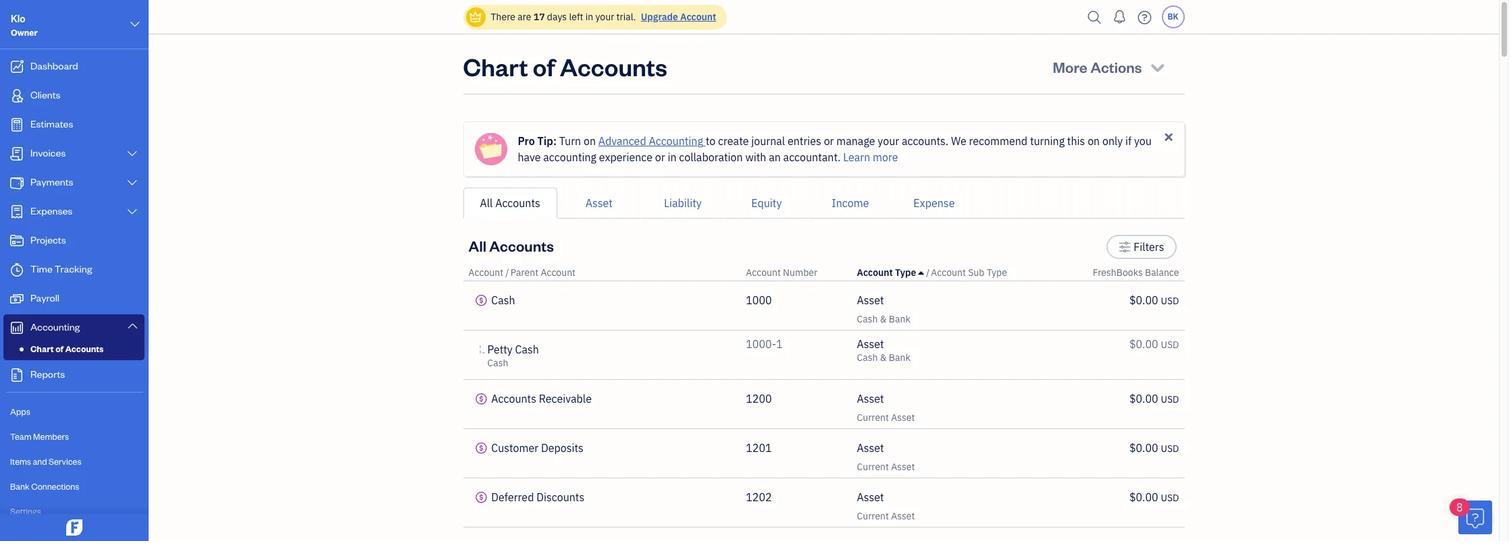 Task type: locate. For each thing, give the bounding box(es) containing it.
on right turn
[[584, 134, 596, 148]]

account right upgrade
[[681, 11, 717, 23]]

your left trial.
[[596, 11, 614, 23]]

0 horizontal spatial chart
[[30, 344, 54, 355]]

chevron large down image for expenses
[[126, 207, 139, 218]]

number
[[783, 267, 818, 279]]

0 horizontal spatial chart of accounts
[[30, 344, 104, 355]]

4 $0.00 from the top
[[1130, 442, 1159, 455]]

account left caretup icon
[[857, 267, 893, 279]]

0 vertical spatial chart
[[463, 51, 528, 82]]

account for account number
[[746, 267, 781, 279]]

2 vertical spatial asset current asset
[[857, 491, 915, 523]]

/
[[506, 267, 509, 279], [926, 267, 930, 279]]

of down accounting link
[[55, 344, 63, 355]]

asset inside button
[[586, 197, 613, 210]]

account / parent account
[[469, 267, 576, 279]]

2 on from the left
[[1088, 134, 1100, 148]]

1 horizontal spatial your
[[878, 134, 900, 148]]

asset current asset for 1201
[[857, 442, 915, 474]]

$0.00 for 1201
[[1130, 442, 1159, 455]]

asset current asset for 1200
[[857, 393, 915, 424]]

journal
[[752, 134, 785, 148]]

chevron large down image
[[126, 149, 139, 159], [126, 178, 139, 189]]

accountant.
[[784, 151, 841, 164]]

items
[[10, 457, 31, 468]]

accounting up chart of accounts link
[[30, 321, 80, 334]]

4 $0.00 usd from the top
[[1130, 442, 1180, 455]]

1 type from the left
[[895, 267, 917, 279]]

1 vertical spatial asset cash & bank
[[857, 338, 911, 364]]

team members
[[10, 432, 69, 443]]

chart inside chart of accounts link
[[30, 344, 54, 355]]

bk button
[[1162, 5, 1185, 28]]

accounts inside button
[[495, 197, 541, 210]]

expense image
[[9, 205, 25, 219]]

2 / from the left
[[926, 267, 930, 279]]

invoices link
[[3, 141, 145, 168]]

1 vertical spatial chevron large down image
[[126, 207, 139, 218]]

4 usd from the top
[[1161, 443, 1180, 455]]

all accounts button
[[463, 188, 557, 219]]

2 usd from the top
[[1161, 339, 1180, 351]]

$0.00 for 1202
[[1130, 491, 1159, 505]]

more
[[1053, 57, 1088, 76]]

type right the 'sub'
[[987, 267, 1007, 279]]

1 horizontal spatial on
[[1088, 134, 1100, 148]]

bank
[[889, 314, 911, 326], [889, 352, 911, 364], [10, 482, 30, 493]]

/ left parent
[[506, 267, 509, 279]]

clients
[[30, 89, 60, 101]]

invoice image
[[9, 147, 25, 161]]

your up more
[[878, 134, 900, 148]]

chevrondown image
[[1149, 57, 1167, 76]]

or up accountant.
[[824, 134, 834, 148]]

1 vertical spatial &
[[880, 352, 887, 364]]

expense
[[914, 197, 955, 210]]

0 horizontal spatial /
[[506, 267, 509, 279]]

0 horizontal spatial on
[[584, 134, 596, 148]]

chart of accounts down accounting link
[[30, 344, 104, 355]]

your inside to create journal entries or manage your accounts. we recommend turning this on only if  you have accounting experience or in collaboration with an accountant.
[[878, 134, 900, 148]]

all inside all accounts button
[[480, 197, 493, 210]]

2 $0.00 usd from the top
[[1130, 338, 1180, 351]]

apps
[[10, 407, 30, 418]]

0 vertical spatial your
[[596, 11, 614, 23]]

settings image
[[1119, 239, 1132, 255]]

0 vertical spatial asset cash & bank
[[857, 294, 911, 326]]

all
[[480, 197, 493, 210], [469, 237, 487, 255]]

account right parent
[[541, 267, 576, 279]]

payment image
[[9, 176, 25, 190]]

2 type from the left
[[987, 267, 1007, 279]]

or down the advanced accounting link
[[655, 151, 665, 164]]

& for 1000
[[880, 314, 887, 326]]

0 vertical spatial all accounts
[[480, 197, 541, 210]]

5 usd from the top
[[1161, 493, 1180, 505]]

project image
[[9, 234, 25, 248]]

klo
[[11, 12, 25, 25]]

2 $0.00 from the top
[[1130, 338, 1159, 351]]

accounts up account / parent account on the left of page
[[489, 237, 554, 255]]

crown image
[[469, 10, 483, 24]]

chart of accounts down days
[[463, 51, 668, 82]]

0 vertical spatial chevron large down image
[[126, 149, 139, 159]]

days
[[547, 11, 567, 23]]

more
[[873, 151, 899, 164]]

account up 1000 at the bottom of page
[[746, 267, 781, 279]]

receivable
[[539, 393, 592, 406]]

1 / from the left
[[506, 267, 509, 279]]

left
[[569, 11, 583, 23]]

1 horizontal spatial or
[[824, 134, 834, 148]]

chevron large down image inside expenses link
[[126, 207, 139, 218]]

close image
[[1163, 131, 1175, 144]]

0 horizontal spatial accounting
[[30, 321, 80, 334]]

in down the advanced accounting link
[[668, 151, 677, 164]]

bank inside bank connections link
[[10, 482, 30, 493]]

bank for 1000
[[889, 314, 911, 326]]

to create journal entries or manage your accounts. we recommend turning this on only if  you have accounting experience or in collaboration with an accountant.
[[518, 134, 1152, 164]]

1 chevron large down image from the top
[[126, 149, 139, 159]]

/ right caretup icon
[[926, 267, 930, 279]]

freshbooks image
[[64, 520, 85, 537]]

1 vertical spatial current
[[857, 462, 889, 474]]

1 vertical spatial chart
[[30, 344, 54, 355]]

0 vertical spatial &
[[880, 314, 887, 326]]

chart
[[463, 51, 528, 82], [30, 344, 54, 355]]

discounts
[[537, 491, 585, 505]]

3 asset current asset from the top
[[857, 491, 915, 523]]

cash
[[491, 294, 515, 307], [857, 314, 878, 326], [515, 343, 539, 357], [857, 352, 878, 364], [488, 357, 508, 370]]

balance
[[1145, 267, 1180, 279]]

notifications image
[[1109, 3, 1131, 30]]

0 vertical spatial chart of accounts
[[463, 51, 668, 82]]

usd
[[1161, 295, 1180, 307], [1161, 339, 1180, 351], [1161, 394, 1180, 406], [1161, 443, 1180, 455], [1161, 493, 1180, 505]]

1 vertical spatial bank
[[889, 352, 911, 364]]

0 vertical spatial bank
[[889, 314, 911, 326]]

projects link
[[3, 228, 145, 255]]

$0.00
[[1130, 294, 1159, 307], [1130, 338, 1159, 351], [1130, 393, 1159, 406], [1130, 442, 1159, 455], [1130, 491, 1159, 505]]

0 horizontal spatial in
[[586, 11, 593, 23]]

all accounts inside button
[[480, 197, 541, 210]]

accounts down accounting link
[[65, 344, 104, 355]]

all accounts up account / parent account on the left of page
[[469, 237, 554, 255]]

type
[[895, 267, 917, 279], [987, 267, 1007, 279]]

1 horizontal spatial in
[[668, 151, 677, 164]]

usd for 1000-1
[[1161, 339, 1180, 351]]

1 vertical spatial chart of accounts
[[30, 344, 104, 355]]

more actions button
[[1041, 51, 1180, 83]]

time
[[30, 263, 53, 276]]

2 & from the top
[[880, 352, 887, 364]]

1000
[[746, 294, 772, 307]]

timer image
[[9, 264, 25, 277]]

$0.00 usd for 1201
[[1130, 442, 1180, 455]]

3 current from the top
[[857, 511, 889, 523]]

chevron large down image for accounting
[[126, 321, 139, 332]]

0 horizontal spatial your
[[596, 11, 614, 23]]

1 vertical spatial asset current asset
[[857, 442, 915, 474]]

estimates
[[30, 118, 73, 130]]

accounts down have
[[495, 197, 541, 210]]

bank connections
[[10, 482, 79, 493]]

chevron large down image
[[129, 16, 141, 32], [126, 207, 139, 218], [126, 321, 139, 332]]

1 asset cash & bank from the top
[[857, 294, 911, 326]]

1 vertical spatial accounting
[[30, 321, 80, 334]]

client image
[[9, 89, 25, 103]]

1 current from the top
[[857, 412, 889, 424]]

klo owner
[[11, 12, 38, 38]]

asset button
[[557, 188, 641, 219]]

team members link
[[3, 426, 145, 449]]

accounts.
[[902, 134, 949, 148]]

2 vertical spatial current
[[857, 511, 889, 523]]

estimates link
[[3, 111, 145, 139]]

advanced
[[599, 134, 646, 148]]

in right the left on the top left of the page
[[586, 11, 593, 23]]

search image
[[1084, 7, 1106, 27]]

on right this
[[1088, 134, 1100, 148]]

2 vertical spatial chevron large down image
[[126, 321, 139, 332]]

create
[[718, 134, 749, 148]]

0 vertical spatial accounting
[[649, 134, 703, 148]]

asset current asset for 1202
[[857, 491, 915, 523]]

only
[[1103, 134, 1123, 148]]

1 vertical spatial your
[[878, 134, 900, 148]]

equity
[[752, 197, 782, 210]]

account sub type
[[931, 267, 1007, 279]]

of
[[533, 51, 555, 82], [55, 344, 63, 355]]

1 horizontal spatial of
[[533, 51, 555, 82]]

1 & from the top
[[880, 314, 887, 326]]

asset cash & bank for 1000
[[857, 294, 911, 326]]

2 asset cash & bank from the top
[[857, 338, 911, 364]]

0 vertical spatial chevron large down image
[[129, 16, 141, 32]]

to
[[706, 134, 716, 148]]

pro
[[518, 134, 535, 148]]

payments link
[[3, 170, 145, 197]]

usd for 1000
[[1161, 295, 1180, 307]]

1 $0.00 from the top
[[1130, 294, 1159, 307]]

0 horizontal spatial of
[[55, 344, 63, 355]]

asset current asset
[[857, 393, 915, 424], [857, 442, 915, 474], [857, 491, 915, 523]]

clients link
[[3, 82, 145, 110]]

1 horizontal spatial type
[[987, 267, 1007, 279]]

1 horizontal spatial chart of accounts
[[463, 51, 668, 82]]

0 vertical spatial all
[[480, 197, 493, 210]]

2 vertical spatial bank
[[10, 482, 30, 493]]

chevron large down image for payments
[[126, 178, 139, 189]]

1 vertical spatial in
[[668, 151, 677, 164]]

0 vertical spatial asset current asset
[[857, 393, 915, 424]]

1200
[[746, 393, 772, 406]]

$0.00 for 1000-1
[[1130, 338, 1159, 351]]

accounting left to
[[649, 134, 703, 148]]

3 $0.00 from the top
[[1130, 393, 1159, 406]]

chevron large down image down estimates link
[[126, 149, 139, 159]]

1 horizontal spatial accounting
[[649, 134, 703, 148]]

of down the 17
[[533, 51, 555, 82]]

accounting link
[[3, 315, 145, 341]]

in inside to create journal entries or manage your accounts. we recommend turning this on only if  you have accounting experience or in collaboration with an accountant.
[[668, 151, 677, 164]]

3 $0.00 usd from the top
[[1130, 393, 1180, 406]]

accounts down there are 17 days left in your trial. upgrade account on the left top
[[560, 51, 668, 82]]

account for account type
[[857, 267, 893, 279]]

usd for 1201
[[1161, 443, 1180, 455]]

2 chevron large down image from the top
[[126, 178, 139, 189]]

1 vertical spatial or
[[655, 151, 665, 164]]

accounts
[[560, 51, 668, 82], [495, 197, 541, 210], [489, 237, 554, 255], [65, 344, 104, 355], [491, 393, 537, 406]]

$0.00 usd for 1000-1
[[1130, 338, 1180, 351]]

0 vertical spatial current
[[857, 412, 889, 424]]

5 $0.00 from the top
[[1130, 491, 1159, 505]]

expense button
[[893, 188, 976, 219]]

$0.00 usd
[[1130, 294, 1180, 307], [1130, 338, 1180, 351], [1130, 393, 1180, 406], [1130, 442, 1180, 455], [1130, 491, 1180, 505]]

1 horizontal spatial chart
[[463, 51, 528, 82]]

1 horizontal spatial /
[[926, 267, 930, 279]]

all accounts down have
[[480, 197, 541, 210]]

chart up reports
[[30, 344, 54, 355]]

chart of accounts
[[463, 51, 668, 82], [30, 344, 104, 355]]

0 horizontal spatial type
[[895, 267, 917, 279]]

equity button
[[725, 188, 809, 219]]

account left parent
[[469, 267, 503, 279]]

usd for 1202
[[1161, 493, 1180, 505]]

2 current from the top
[[857, 462, 889, 474]]

5 $0.00 usd from the top
[[1130, 491, 1180, 505]]

17
[[534, 11, 545, 23]]

chart down there
[[463, 51, 528, 82]]

2 asset current asset from the top
[[857, 442, 915, 474]]

liability button
[[641, 188, 725, 219]]

1 usd from the top
[[1161, 295, 1180, 307]]

3 usd from the top
[[1161, 394, 1180, 406]]

there
[[491, 11, 516, 23]]

&
[[880, 314, 887, 326], [880, 352, 887, 364]]

1 $0.00 usd from the top
[[1130, 294, 1180, 307]]

main element
[[0, 0, 193, 542]]

reports link
[[3, 362, 145, 390]]

1 vertical spatial of
[[55, 344, 63, 355]]

more actions
[[1053, 57, 1142, 76]]

8 button
[[1450, 499, 1493, 535]]

account right caretup icon
[[931, 267, 966, 279]]

freshbooks
[[1093, 267, 1143, 279]]

chevron large down image down invoices link
[[126, 178, 139, 189]]

1 asset current asset from the top
[[857, 393, 915, 424]]

freshbooks balance
[[1093, 267, 1180, 279]]

type left caretup icon
[[895, 267, 917, 279]]

1 vertical spatial chevron large down image
[[126, 178, 139, 189]]

there are 17 days left in your trial. upgrade account
[[491, 11, 717, 23]]

chevron large down image inside payments link
[[126, 178, 139, 189]]

chevron large down image inside invoices link
[[126, 149, 139, 159]]



Task type: vqa. For each thing, say whether or not it's contained in the screenshot.
Asset Current Asset corresponding to 1200
yes



Task type: describe. For each thing, give the bounding box(es) containing it.
$0.00 usd for 1202
[[1130, 491, 1180, 505]]

petty cash cash
[[488, 343, 539, 370]]

chart image
[[9, 322, 25, 335]]

of inside main element
[[55, 344, 63, 355]]

current for 1202
[[857, 511, 889, 523]]

turn
[[559, 134, 581, 148]]

upgrade account link
[[638, 11, 717, 23]]

apps link
[[3, 401, 145, 424]]

experience
[[599, 151, 653, 164]]

dashboard image
[[9, 60, 25, 74]]

actions
[[1091, 57, 1142, 76]]

your for in
[[596, 11, 614, 23]]

1 on from the left
[[584, 134, 596, 148]]

go to help image
[[1134, 7, 1156, 27]]

0 vertical spatial or
[[824, 134, 834, 148]]

tip:
[[538, 134, 557, 148]]

sub
[[968, 267, 985, 279]]

bank for 1000-1
[[889, 352, 911, 364]]

current for 1200
[[857, 412, 889, 424]]

invoices
[[30, 147, 66, 159]]

payroll
[[30, 292, 59, 305]]

asset cash & bank for 1000-1
[[857, 338, 911, 364]]

petty
[[488, 343, 513, 357]]

we
[[951, 134, 967, 148]]

time tracking
[[30, 263, 92, 276]]

learn
[[843, 151, 871, 164]]

team
[[10, 432, 31, 443]]

account type
[[857, 267, 917, 279]]

services
[[49, 457, 81, 468]]

1 vertical spatial all
[[469, 237, 487, 255]]

8
[[1457, 501, 1463, 515]]

estimate image
[[9, 118, 25, 132]]

expenses link
[[3, 199, 145, 226]]

with
[[746, 151, 767, 164]]

if
[[1126, 134, 1132, 148]]

income button
[[809, 188, 893, 219]]

dashboard link
[[3, 53, 145, 81]]

and
[[33, 457, 47, 468]]

payments
[[30, 176, 73, 189]]

your for manage
[[878, 134, 900, 148]]

liability
[[664, 197, 702, 210]]

filters button
[[1107, 235, 1177, 259]]

settings link
[[3, 501, 145, 524]]

current for 1201
[[857, 462, 889, 474]]

caretup image
[[919, 268, 924, 278]]

accounting inside main element
[[30, 321, 80, 334]]

& for 1000-1
[[880, 352, 887, 364]]

items and services
[[10, 457, 81, 468]]

0 vertical spatial of
[[533, 51, 555, 82]]

dashboard
[[30, 59, 78, 72]]

turning
[[1030, 134, 1065, 148]]

accounting
[[544, 151, 597, 164]]

bank connections link
[[3, 476, 145, 499]]

projects
[[30, 234, 66, 247]]

deferred discounts
[[491, 491, 585, 505]]

accounts down petty cash cash
[[491, 393, 537, 406]]

time tracking link
[[3, 257, 145, 284]]

an
[[769, 151, 781, 164]]

manage
[[837, 134, 875, 148]]

0 horizontal spatial or
[[655, 151, 665, 164]]

account for account sub type
[[931, 267, 966, 279]]

1000-
[[746, 338, 776, 351]]

pro tip: turn on advanced accounting
[[518, 134, 703, 148]]

accounts receivable
[[491, 393, 592, 406]]

trial.
[[617, 11, 636, 23]]

advanced accounting link
[[599, 134, 706, 148]]

resource center badge image
[[1459, 501, 1493, 535]]

filters
[[1134, 241, 1165, 254]]

accounts inside main element
[[65, 344, 104, 355]]

members
[[33, 432, 69, 443]]

1202
[[746, 491, 772, 505]]

account for account / parent account
[[469, 267, 503, 279]]

money image
[[9, 293, 25, 306]]

chart of accounts inside main element
[[30, 344, 104, 355]]

parent
[[511, 267, 539, 279]]

chart of accounts link
[[6, 341, 142, 357]]

$0.00 for 1000
[[1130, 294, 1159, 307]]

deposits
[[541, 442, 584, 455]]

customer deposits
[[491, 442, 584, 455]]

connections
[[31, 482, 79, 493]]

1 vertical spatial all accounts
[[469, 237, 554, 255]]

you
[[1135, 134, 1152, 148]]

$0.00 for 1200
[[1130, 393, 1159, 406]]

expenses
[[30, 205, 72, 218]]

are
[[518, 11, 531, 23]]

customer
[[491, 442, 539, 455]]

this
[[1068, 134, 1086, 148]]

0 vertical spatial in
[[586, 11, 593, 23]]

deferred
[[491, 491, 534, 505]]

report image
[[9, 369, 25, 382]]

collaboration
[[679, 151, 743, 164]]

1000-1
[[746, 338, 783, 351]]

$0.00 usd for 1200
[[1130, 393, 1180, 406]]

account number
[[746, 267, 818, 279]]

reports
[[30, 368, 65, 381]]

on inside to create journal entries or manage your accounts. we recommend turning this on only if  you have accounting experience or in collaboration with an accountant.
[[1088, 134, 1100, 148]]

tracking
[[55, 263, 92, 276]]

chevron large down image for invoices
[[126, 149, 139, 159]]

learn more link
[[843, 151, 899, 164]]

usd for 1200
[[1161, 394, 1180, 406]]

$0.00 usd for 1000
[[1130, 294, 1180, 307]]

entries
[[788, 134, 822, 148]]

learn more
[[843, 151, 899, 164]]

recommend
[[969, 134, 1028, 148]]

items and services link
[[3, 451, 145, 474]]

payroll link
[[3, 286, 145, 314]]



